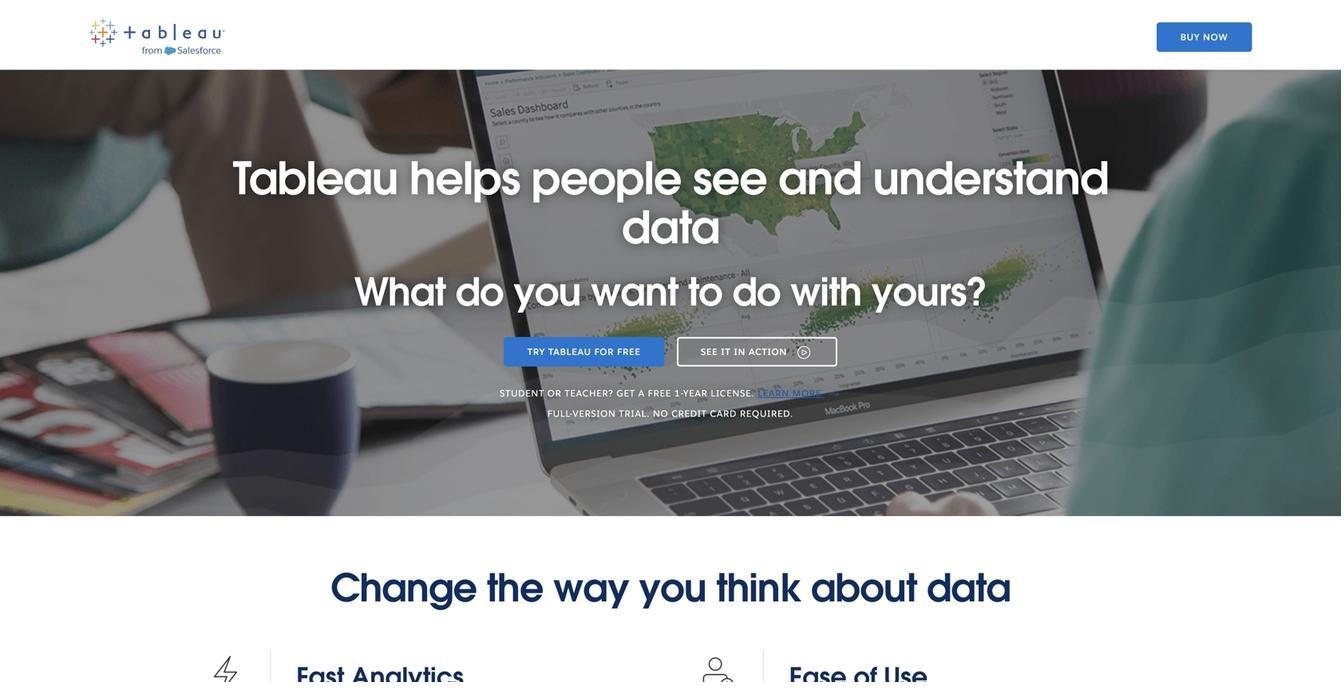 Task type: locate. For each thing, give the bounding box(es) containing it.
try
[[528, 347, 546, 358]]

1 vertical spatial you
[[639, 564, 707, 613]]

tableau inside tableau helps people see and understand data
[[233, 150, 398, 207]]

card
[[711, 409, 737, 420]]

or
[[548, 388, 562, 399]]

0 horizontal spatial data
[[622, 199, 720, 256]]

2 do from the left
[[733, 268, 781, 317]]

data for and
[[622, 199, 720, 256]]

buy now
[[1181, 32, 1229, 43]]

1 horizontal spatial you
[[639, 564, 707, 613]]

buy now link
[[1157, 22, 1253, 52]]

learn more
[[758, 388, 825, 399]]

0 vertical spatial you
[[514, 268, 581, 317]]

try tableau for free link
[[504, 337, 665, 367]]

do right "to"
[[733, 268, 781, 317]]

about
[[811, 564, 917, 613]]

version
[[573, 409, 616, 420]]

see
[[701, 347, 718, 358]]

free
[[618, 347, 641, 358]]

do
[[455, 268, 504, 317], [733, 268, 781, 317]]

0 vertical spatial data
[[622, 199, 720, 256]]

you
[[514, 268, 581, 317], [639, 564, 707, 613]]

think
[[717, 564, 801, 613]]

1 vertical spatial data
[[927, 564, 1011, 613]]

tableau, from salesforce image
[[89, 19, 225, 55]]

full-version trial. no credit card required.
[[548, 409, 794, 420]]

1 horizontal spatial data
[[927, 564, 1011, 613]]

student or teacher? get a free 1-year license.
[[500, 388, 758, 399]]

understand
[[873, 150, 1109, 207]]

data
[[622, 199, 720, 256], [927, 564, 1011, 613]]

action
[[749, 347, 788, 358]]

0 horizontal spatial do
[[455, 268, 504, 317]]

1 horizontal spatial do
[[733, 268, 781, 317]]

tableau
[[233, 150, 398, 207], [549, 347, 592, 358]]

full-
[[548, 409, 573, 420]]

1 horizontal spatial tableau
[[549, 347, 592, 358]]

do right what
[[455, 268, 504, 317]]

see it in action link
[[677, 337, 838, 367]]

year
[[684, 388, 708, 399]]

0 vertical spatial tableau
[[233, 150, 398, 207]]

credit
[[672, 409, 707, 420]]

the
[[487, 564, 544, 613]]

0 horizontal spatial you
[[514, 268, 581, 317]]

what do you want to do with yours?
[[354, 268, 987, 317]]

1 vertical spatial tableau
[[549, 347, 592, 358]]

0 horizontal spatial tableau
[[233, 150, 398, 207]]

and
[[779, 150, 862, 207]]

yours?
[[872, 268, 987, 317]]

license.
[[711, 388, 755, 399]]

see it in action
[[701, 347, 788, 358]]

helps
[[410, 150, 520, 207]]

what
[[354, 268, 446, 317]]

data inside tableau helps people see and understand data
[[622, 199, 720, 256]]



Task type: vqa. For each thing, say whether or not it's contained in the screenshot.
PEOPLE
yes



Task type: describe. For each thing, give the bounding box(es) containing it.
get
[[617, 388, 636, 399]]

trial.
[[619, 409, 650, 420]]

student
[[500, 388, 545, 399]]

learn
[[758, 388, 790, 399]]

no
[[653, 409, 669, 420]]

see
[[693, 150, 767, 207]]

more
[[793, 388, 822, 399]]

1-
[[675, 388, 684, 399]]

required.
[[740, 409, 794, 420]]

in
[[734, 347, 746, 358]]

1 do from the left
[[455, 268, 504, 317]]

try tableau for free
[[528, 347, 641, 358]]

it
[[722, 347, 731, 358]]

want
[[591, 268, 678, 317]]

tableau helps people see and understand data
[[233, 150, 1109, 256]]

to
[[688, 268, 723, 317]]

main element
[[52, 0, 1290, 69]]

with
[[791, 268, 862, 317]]

buy
[[1181, 32, 1201, 43]]

free
[[648, 388, 672, 399]]

for
[[595, 347, 615, 358]]

way
[[553, 564, 629, 613]]

learn more link
[[758, 388, 842, 399]]

a
[[639, 388, 645, 399]]

now
[[1204, 32, 1229, 43]]

data for think
[[927, 564, 1011, 613]]

change the way you think about data
[[331, 564, 1011, 613]]

change
[[331, 564, 477, 613]]

people
[[532, 150, 682, 207]]

teacher?
[[565, 388, 614, 399]]



